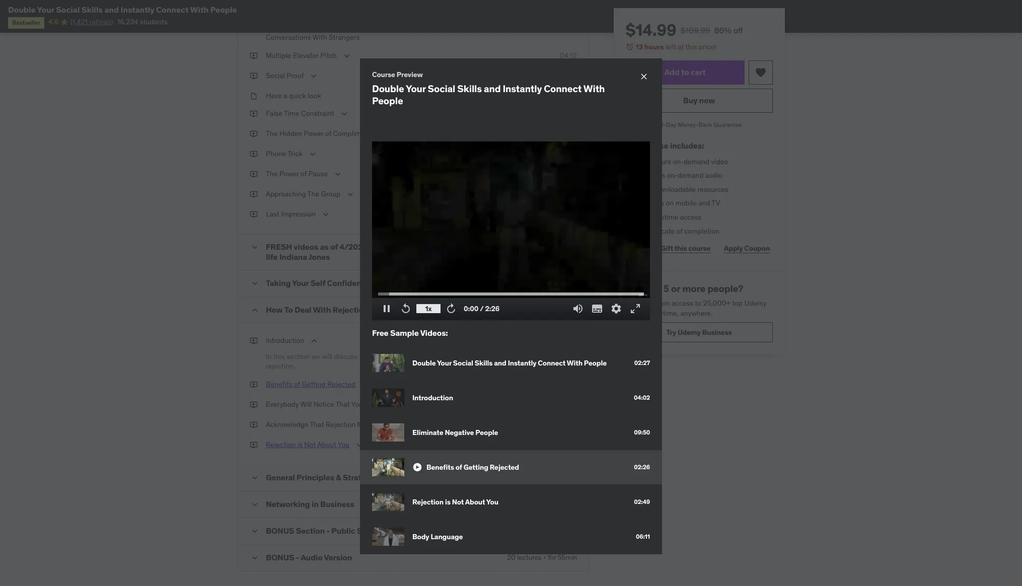 Task type: describe. For each thing, give the bounding box(es) containing it.
this for in this section we will discuss various concepts pertinent to rejection.
[[273, 352, 285, 361]]

03:54
[[558, 210, 577, 219]]

xsmall image for social proof
[[250, 71, 258, 81]]

instantly inside course preview double your social skills and instantly connect with people
[[503, 83, 542, 95]]

rejection left 'may'
[[326, 420, 356, 429]]

pitch
[[320, 51, 337, 60]]

people?
[[708, 283, 743, 295]]

on- for 2
[[667, 171, 678, 180]]

and inside access on mobile and tv full lifetime access
[[699, 199, 710, 208]]

training
[[626, 283, 662, 295]]

the for the hidden power of compliments
[[266, 129, 278, 138]]

pertinent
[[414, 352, 443, 361]]

1 vertical spatial udemy
[[678, 328, 701, 337]]

double your social skills and instantly connect with people inside dialog
[[412, 358, 607, 367]]

/
[[480, 304, 484, 313]]

bestseller
[[12, 19, 40, 26]]

people inside course preview double your social skills and instantly connect with people
[[372, 94, 403, 107]]

the for the power of pause
[[266, 169, 278, 178]]

body
[[412, 532, 429, 541]]

25,000+
[[703, 299, 731, 308]]

double your social skills and instantly connect with people dialog
[[360, 59, 662, 554]]

discuss
[[334, 352, 358, 361]]

1x button
[[416, 300, 441, 317]]

social proof
[[266, 71, 304, 80]]

2 vertical spatial connect
[[538, 358, 566, 367]]

rejection.
[[266, 362, 295, 371]]

approaching
[[266, 189, 306, 199]]

your inside course preview double your social skills and instantly connect with people
[[406, 83, 426, 95]]

12:08
[[560, 149, 577, 158]]

try
[[667, 328, 676, 337]]

hidden
[[279, 129, 302, 138]]

hide lecture description image
[[309, 336, 319, 346]]

close modal image
[[639, 72, 649, 82]]

march
[[266, 23, 285, 32]]

or
[[671, 283, 681, 295]]

phone
[[266, 149, 286, 158]]

xsmall image for false time constraint
[[250, 109, 258, 119]]

bonus:
[[287, 23, 313, 32]]

add
[[665, 67, 680, 77]]

day
[[666, 121, 677, 128]]

look
[[308, 91, 321, 100]]

getting inside the double your social skills and instantly connect with people dialog
[[464, 463, 488, 472]]

with inside course preview double your social skills and instantly connect with people
[[583, 83, 605, 95]]

0 vertical spatial that
[[336, 400, 350, 409]]

march bonus: how to become a master in starting conversations with strangers
[[266, 23, 429, 42]]

rejection inside the double your social skills and instantly connect with people dialog
[[412, 497, 444, 506]]

preview
[[397, 70, 423, 79]]

become
[[340, 23, 366, 32]]

0 horizontal spatial 5
[[523, 305, 527, 314]]

on
[[666, 199, 674, 208]]

benefits inside the double your social skills and instantly connect with people dialog
[[426, 463, 454, 472]]

training 5 or more people? get your team access to 25,000+ top udemy courses anytime, anywhere.
[[626, 283, 767, 317]]

this course includes:
[[626, 141, 704, 151]]

16,234 students
[[117, 17, 168, 26]]

add to cart button
[[626, 60, 745, 84]]

starting
[[404, 23, 429, 32]]

0 vertical spatial rejection is not about you
[[266, 440, 349, 449]]

at
[[678, 42, 684, 51]]

language
[[431, 532, 463, 541]]

buy
[[683, 95, 698, 105]]

0 horizontal spatial that
[[310, 420, 324, 429]]

demand for video
[[684, 157, 710, 166]]

rejected inside the double your social skills and instantly connect with people dialog
[[490, 463, 519, 472]]

(1,421
[[70, 17, 88, 26]]

concepts
[[384, 352, 413, 361]]

apply coupon button
[[722, 238, 773, 258]]

completion
[[685, 226, 720, 235]]

deal
[[295, 304, 311, 315]]

to for people?
[[695, 299, 702, 308]]

master
[[373, 23, 395, 32]]

courses
[[626, 308, 651, 317]]

eliminate negative people
[[412, 428, 498, 437]]

anytime,
[[652, 308, 679, 317]]

last
[[266, 210, 279, 219]]

rejection inside button
[[266, 440, 296, 449]]

36 downloadable resources
[[642, 185, 729, 194]]

progress bar slider
[[378, 288, 644, 300]]

phone trick
[[266, 149, 303, 158]]

double inside course preview double your social skills and instantly connect with people
[[372, 83, 404, 95]]

the power of pause
[[266, 169, 328, 178]]

access inside training 5 or more people? get your team access to 25,000+ top udemy courses anytime, anywhere.
[[672, 299, 694, 308]]

approaching the group
[[266, 189, 340, 199]]

86%
[[714, 25, 732, 35]]

time
[[284, 109, 299, 118]]

0 vertical spatial connect
[[156, 5, 188, 15]]

to inside march bonus: how to become a master in starting conversations with strangers
[[331, 23, 338, 32]]

in this section we will discuss various concepts pertinent to rejection.
[[266, 352, 451, 371]]

but...
[[412, 400, 429, 409]]

$14.99
[[626, 20, 677, 40]]

money-
[[678, 121, 699, 128]]

0:00
[[464, 304, 478, 313]]

forward 5 seconds image
[[445, 303, 457, 315]]

udemy inside training 5 or more people? get your team access to 25,000+ top udemy courses anytime, anywhere.
[[745, 299, 767, 308]]

0 horizontal spatial a
[[284, 91, 287, 100]]

1
[[557, 91, 560, 100]]

includes:
[[670, 141, 704, 151]]

to for will
[[445, 352, 451, 361]]

xsmall image for the hidden power of compliments
[[250, 129, 258, 139]]

hours for 13
[[645, 42, 664, 51]]

cart
[[691, 67, 706, 77]]

0 vertical spatial you
[[351, 400, 363, 409]]

students
[[140, 17, 168, 26]]

xsmall image for last impression
[[250, 210, 258, 219]]

is inside button
[[297, 440, 303, 449]]

how to deal with rejection
[[266, 304, 368, 315]]

1 vertical spatial course
[[689, 244, 711, 253]]

2
[[642, 171, 646, 180]]

trick
[[288, 149, 303, 158]]

we
[[311, 352, 320, 361]]

14min
[[559, 305, 577, 314]]

off
[[734, 25, 743, 35]]

have
[[266, 91, 282, 100]]

gift this course link
[[658, 238, 714, 258]]

conversations
[[266, 33, 311, 42]]

team
[[654, 299, 670, 308]]

compliments
[[333, 129, 375, 138]]

06:11
[[636, 533, 650, 540]]

16,234
[[117, 17, 138, 26]]

gift
[[661, 244, 673, 253]]

02:27
[[634, 359, 650, 367]]

acknowledge that rejection may happen
[[266, 420, 397, 429]]

share button
[[626, 238, 650, 258]]

resources
[[698, 185, 729, 194]]

2 horizontal spatial your
[[437, 358, 452, 367]]

everybody
[[266, 400, 299, 409]]



Task type: vqa. For each thing, say whether or not it's contained in the screenshot.
Getting
yes



Task type: locate. For each thing, give the bounding box(es) containing it.
2 vertical spatial hours
[[648, 171, 666, 180]]

0 horizontal spatial course
[[643, 141, 669, 151]]

back
[[699, 121, 712, 128]]

about inside button
[[317, 440, 336, 449]]

1 vertical spatial access
[[672, 299, 694, 308]]

on- up 2 hours on-demand audio
[[673, 157, 684, 166]]

is
[[297, 440, 303, 449], [445, 497, 451, 506]]

try udemy business
[[667, 328, 732, 337]]

0 horizontal spatial to
[[284, 304, 293, 315]]

connect inside course preview double your social skills and instantly connect with people
[[544, 83, 582, 95]]

1 vertical spatial getting
[[464, 463, 488, 472]]

$14.99 $109.99 86% off
[[626, 20, 743, 40]]

page
[[561, 91, 577, 100]]

2 vertical spatial instantly
[[508, 358, 536, 367]]

•
[[555, 305, 557, 314]]

udemy right top on the right bottom of the page
[[745, 299, 767, 308]]

more
[[683, 283, 706, 295]]

strangers
[[329, 33, 360, 42]]

of down rejection.
[[294, 380, 300, 389]]

this
[[626, 141, 641, 151]]

rejection is not about you button
[[266, 440, 349, 452]]

1 page
[[557, 91, 577, 100]]

rejection left 'pause' image
[[333, 304, 368, 315]]

1 horizontal spatial getting
[[464, 463, 488, 472]]

1 vertical spatial 5
[[523, 305, 527, 314]]

0 vertical spatial this
[[686, 42, 697, 51]]

1 vertical spatial skills
[[457, 83, 482, 95]]

1 vertical spatial benefits
[[426, 463, 454, 472]]

1 vertical spatial not
[[452, 497, 464, 506]]

course down completion
[[689, 244, 711, 253]]

0 horizontal spatial power
[[279, 169, 299, 178]]

0 vertical spatial to
[[681, 67, 689, 77]]

how inside march bonus: how to become a master in starting conversations with strangers
[[315, 23, 329, 32]]

1 horizontal spatial a
[[368, 23, 371, 32]]

1 vertical spatial is
[[445, 497, 451, 506]]

2 vertical spatial double
[[412, 358, 436, 367]]

your down preview
[[406, 83, 426, 95]]

notice
[[313, 400, 334, 409]]

0 horizontal spatial not
[[304, 440, 316, 449]]

(1,421 ratings)
[[70, 17, 113, 26]]

you inside dialog
[[486, 497, 498, 506]]

to up anywhere. in the right of the page
[[695, 299, 702, 308]]

1 vertical spatial power
[[279, 169, 299, 178]]

happen
[[372, 420, 397, 429]]

in
[[396, 23, 402, 32]]

with inside march bonus: how to become a master in starting conversations with strangers
[[312, 33, 327, 42]]

introduction inside the double your social skills and instantly connect with people dialog
[[412, 393, 453, 402]]

0 vertical spatial double your social skills and instantly connect with people
[[8, 5, 237, 15]]

subtitles image
[[591, 303, 603, 315]]

1 vertical spatial about
[[465, 497, 485, 506]]

0 vertical spatial power
[[304, 129, 323, 138]]

1 horizontal spatial you
[[351, 400, 363, 409]]

0 horizontal spatial introduction
[[266, 336, 304, 345]]

benefits of getting rejected up will on the bottom
[[266, 380, 355, 389]]

xsmall image for approaching the group
[[250, 189, 258, 199]]

skills inside course preview double your social skills and instantly connect with people
[[457, 83, 482, 95]]

09:50
[[634, 428, 650, 436]]

0 horizontal spatial benefits of getting rejected
[[266, 380, 355, 389]]

2 vertical spatial rejected
[[490, 463, 519, 472]]

buy now
[[683, 95, 715, 105]]

last impression
[[266, 210, 316, 219]]

this up rejection.
[[273, 352, 285, 361]]

0 vertical spatial introduction
[[266, 336, 304, 345]]

the down the phone
[[266, 169, 278, 178]]

1 horizontal spatial that
[[336, 400, 350, 409]]

benefits inside button
[[266, 380, 292, 389]]

certificate of completion
[[642, 226, 720, 235]]

to left deal
[[284, 304, 293, 315]]

hours right "6.5"
[[654, 157, 671, 166]]

small image
[[250, 242, 260, 252], [250, 278, 260, 288], [250, 305, 260, 315], [412, 462, 422, 472], [250, 473, 260, 483], [250, 499, 260, 509], [250, 526, 260, 536], [250, 553, 260, 563]]

skills
[[81, 5, 103, 15], [457, 83, 482, 95], [475, 358, 493, 367]]

benefits of getting rejected inside the double your social skills and instantly connect with people dialog
[[426, 463, 519, 472]]

course up "6.5"
[[643, 141, 669, 151]]

to
[[331, 23, 338, 32], [284, 304, 293, 315]]

the left 'hidden'
[[266, 129, 278, 138]]

1 vertical spatial rejection is not about you
[[412, 497, 498, 506]]

xsmall image
[[250, 71, 258, 81], [250, 109, 258, 119], [250, 129, 258, 139], [250, 169, 258, 179], [626, 185, 634, 195], [250, 189, 258, 199], [250, 210, 258, 219], [250, 336, 258, 346], [250, 380, 258, 389]]

2 vertical spatial you
[[486, 497, 498, 506]]

0 horizontal spatial double your social skills and instantly connect with people
[[8, 5, 237, 15]]

course
[[372, 70, 395, 79]]

to up strangers
[[331, 23, 338, 32]]

2 horizontal spatial rejected
[[490, 463, 519, 472]]

rejection is not about you down acknowledge
[[266, 440, 349, 449]]

not inside button
[[304, 440, 316, 449]]

how right the bonus:
[[315, 23, 329, 32]]

1 horizontal spatial udemy
[[745, 299, 767, 308]]

0 horizontal spatial you
[[338, 440, 349, 449]]

0 horizontal spatial benefits
[[266, 380, 292, 389]]

0 vertical spatial udemy
[[745, 299, 767, 308]]

gift this course
[[661, 244, 711, 253]]

2 horizontal spatial to
[[695, 299, 702, 308]]

02:26
[[634, 463, 650, 471]]

1 vertical spatial introduction
[[412, 393, 453, 402]]

double up the bestseller
[[8, 5, 36, 15]]

2 vertical spatial your
[[437, 358, 452, 367]]

have a quick look
[[266, 91, 321, 100]]

instantly
[[121, 5, 154, 15], [503, 83, 542, 95], [508, 358, 536, 367]]

0 vertical spatial how
[[315, 23, 329, 32]]

1 vertical spatial double
[[372, 83, 404, 95]]

power down constraint
[[304, 129, 323, 138]]

is inside the double your social skills and instantly connect with people dialog
[[445, 497, 451, 506]]

course preview double your social skills and instantly connect with people
[[372, 70, 605, 107]]

the hidden power of compliments
[[266, 129, 375, 138]]

03:39
[[558, 189, 577, 199]]

you
[[351, 400, 363, 409], [338, 440, 349, 449], [486, 497, 498, 506]]

benefits of getting rejected
[[266, 380, 355, 389], [426, 463, 519, 472]]

to inside training 5 or more people? get your team access to 25,000+ top udemy courses anytime, anywhere.
[[695, 299, 702, 308]]

wishlist image
[[755, 66, 767, 78]]

4.6
[[48, 17, 59, 26]]

that down notice
[[310, 420, 324, 429]]

rejection down acknowledge
[[266, 440, 296, 449]]

5
[[664, 283, 669, 295], [523, 305, 527, 314]]

course
[[643, 141, 669, 151], [689, 244, 711, 253]]

the
[[266, 129, 278, 138], [266, 169, 278, 178], [307, 189, 319, 199]]

0 horizontal spatial double
[[8, 5, 36, 15]]

1 horizontal spatial double
[[372, 83, 404, 95]]

1 vertical spatial demand
[[678, 171, 704, 180]]

get
[[626, 299, 637, 308]]

1 vertical spatial connect
[[544, 83, 582, 95]]

settings image
[[610, 303, 622, 315]]

1 horizontal spatial is
[[445, 497, 451, 506]]

connect
[[156, 5, 188, 15], [544, 83, 582, 95], [538, 358, 566, 367]]

on- up the downloadable
[[667, 171, 678, 180]]

a left the master at top
[[368, 23, 371, 32]]

this inside in this section we will discuss various concepts pertinent to rejection.
[[273, 352, 285, 361]]

0 horizontal spatial your
[[37, 5, 54, 15]]

top
[[732, 299, 743, 308]]

0 vertical spatial on-
[[673, 157, 684, 166]]

0 vertical spatial skills
[[81, 5, 103, 15]]

introduction up section
[[266, 336, 304, 345]]

udemy
[[745, 299, 767, 308], [678, 328, 701, 337]]

multiple elevator pitch
[[266, 51, 337, 60]]

to inside in this section we will discuss various concepts pertinent to rejection.
[[445, 352, 451, 361]]

0 vertical spatial to
[[331, 23, 338, 32]]

0 vertical spatial is
[[297, 440, 303, 449]]

0 vertical spatial instantly
[[121, 5, 154, 15]]

hours for 2
[[648, 171, 666, 180]]

to inside button
[[681, 67, 689, 77]]

0 horizontal spatial udemy
[[678, 328, 701, 337]]

this
[[686, 42, 697, 51], [675, 244, 687, 253], [273, 352, 285, 361]]

benefits down eliminate
[[426, 463, 454, 472]]

benefits down rejection.
[[266, 380, 292, 389]]

2:26
[[485, 304, 500, 313]]

1 horizontal spatial rejection is not about you
[[412, 497, 498, 506]]

sample
[[390, 328, 419, 338]]

rejected inside button
[[327, 380, 355, 389]]

getting up will on the bottom
[[302, 380, 326, 389]]

udemy right try
[[678, 328, 701, 337]]

1 horizontal spatial benefits
[[426, 463, 454, 472]]

access
[[680, 212, 702, 222], [672, 299, 694, 308]]

0 vertical spatial the
[[266, 129, 278, 138]]

benefits of getting rejected button
[[266, 380, 355, 392]]

of inside button
[[294, 380, 300, 389]]

buy now button
[[626, 88, 773, 113]]

36
[[642, 185, 650, 194]]

1 vertical spatial you
[[338, 440, 349, 449]]

a inside march bonus: how to become a master in starting conversations with strangers
[[368, 23, 371, 32]]

of down constraint
[[325, 129, 331, 138]]

1 vertical spatial double your social skills and instantly connect with people
[[412, 358, 607, 367]]

hours right 13
[[645, 42, 664, 51]]

apply
[[724, 244, 743, 253]]

1 horizontal spatial not
[[452, 497, 464, 506]]

hours for 6.5
[[654, 157, 671, 166]]

5 inside training 5 or more people? get your team access to 25,000+ top udemy courses anytime, anywhere.
[[664, 283, 669, 295]]

about inside the double your social skills and instantly connect with people dialog
[[465, 497, 485, 506]]

2 vertical spatial to
[[445, 352, 451, 361]]

tv
[[712, 199, 720, 208]]

rejection up the body
[[412, 497, 444, 506]]

mute image
[[572, 303, 584, 315]]

1x
[[425, 304, 432, 313]]

2 vertical spatial the
[[307, 189, 319, 199]]

1 horizontal spatial power
[[304, 129, 323, 138]]

now
[[699, 95, 715, 105]]

of left pause
[[301, 169, 307, 178]]

access down or at the right of page
[[672, 299, 694, 308]]

ratings)
[[89, 17, 113, 26]]

false
[[266, 109, 283, 118]]

access
[[642, 199, 664, 208]]

of up gift this course on the top right of page
[[677, 226, 683, 235]]

0 horizontal spatial getting
[[302, 380, 326, 389]]

anywhere.
[[681, 308, 713, 317]]

0 vertical spatial your
[[37, 5, 54, 15]]

xsmall image for the power of pause
[[250, 169, 258, 179]]

01:52
[[560, 169, 577, 178]]

is down acknowledge
[[297, 440, 303, 449]]

to left cart
[[681, 67, 689, 77]]

the left group
[[307, 189, 319, 199]]

getting down 'negative'
[[464, 463, 488, 472]]

of inside the double your social skills and instantly connect with people dialog
[[456, 463, 462, 472]]

1 vertical spatial to
[[695, 299, 702, 308]]

body language
[[412, 532, 463, 541]]

to
[[681, 67, 689, 77], [695, 299, 702, 308], [445, 352, 451, 361]]

your up 4.6 at top
[[37, 5, 54, 15]]

social inside course preview double your social skills and instantly connect with people
[[428, 83, 455, 95]]

alarm image
[[626, 43, 634, 51]]

double down course
[[372, 83, 404, 95]]

group
[[321, 189, 340, 199]]

1 vertical spatial your
[[406, 83, 426, 95]]

benefits of getting rejected down 'negative'
[[426, 463, 519, 472]]

0 vertical spatial not
[[304, 440, 316, 449]]

5 left lectures
[[523, 305, 527, 314]]

1 vertical spatial the
[[266, 169, 278, 178]]

1 horizontal spatial to
[[681, 67, 689, 77]]

1 vertical spatial on-
[[667, 171, 678, 180]]

of down 'negative'
[[456, 463, 462, 472]]

to right 'pertinent'
[[445, 352, 451, 361]]

rejection is not about you inside the double your social skills and instantly connect with people dialog
[[412, 497, 498, 506]]

and inside course preview double your social skills and instantly connect with people
[[484, 83, 501, 95]]

getting
[[302, 380, 326, 389], [464, 463, 488, 472]]

04:02
[[634, 394, 650, 401]]

0 vertical spatial double
[[8, 5, 36, 15]]

1 horizontal spatial your
[[406, 83, 426, 95]]

0 vertical spatial about
[[317, 440, 336, 449]]

elevator
[[293, 51, 319, 60]]

your
[[639, 299, 653, 308]]

0 vertical spatial rejected
[[327, 380, 355, 389]]

on- for 6.5
[[673, 157, 684, 166]]

demand for audio
[[678, 171, 704, 180]]

your down videos:
[[437, 358, 452, 367]]

5 left or at the right of page
[[664, 283, 669, 295]]

you inside button
[[338, 440, 349, 449]]

is up the "language"
[[445, 497, 451, 506]]

coupon
[[745, 244, 770, 253]]

0 horizontal spatial how
[[266, 304, 283, 315]]

0 horizontal spatial is
[[297, 440, 303, 449]]

getting inside button
[[302, 380, 326, 389]]

how left deal
[[266, 304, 283, 315]]

2 vertical spatial skills
[[475, 358, 493, 367]]

got
[[365, 400, 376, 409]]

1 horizontal spatial rejected
[[378, 400, 406, 409]]

this right at
[[686, 42, 697, 51]]

rewind 5 seconds image
[[400, 303, 412, 315]]

1 vertical spatial that
[[310, 420, 324, 429]]

0 horizontal spatial to
[[445, 352, 451, 361]]

0 vertical spatial course
[[643, 141, 669, 151]]

0 vertical spatial a
[[368, 23, 371, 32]]

with
[[190, 5, 209, 15], [312, 33, 327, 42], [583, 83, 605, 95], [313, 304, 331, 315], [567, 358, 583, 367]]

hours right 2
[[648, 171, 666, 180]]

not up the "language"
[[452, 497, 464, 506]]

fullscreen image
[[629, 303, 641, 315]]

full
[[642, 212, 653, 222]]

1 vertical spatial benefits of getting rejected
[[426, 463, 519, 472]]

this right the gift
[[675, 244, 687, 253]]

price!
[[699, 42, 717, 51]]

2 hours on-demand audio
[[642, 171, 723, 180]]

double down videos:
[[412, 358, 436, 367]]

1 horizontal spatial benefits of getting rejected
[[426, 463, 519, 472]]

pause image
[[381, 303, 393, 315]]

xsmall image
[[250, 51, 258, 61], [250, 91, 258, 101], [250, 149, 258, 159], [626, 171, 634, 181], [626, 226, 634, 236], [250, 400, 258, 410], [250, 420, 258, 430], [250, 440, 258, 450]]

people
[[210, 5, 237, 15], [372, 94, 403, 107], [584, 358, 607, 367], [475, 428, 498, 437]]

access inside access on mobile and tv full lifetime access
[[680, 212, 702, 222]]

1 vertical spatial how
[[266, 304, 283, 315]]

and
[[104, 5, 119, 15], [484, 83, 501, 95], [699, 199, 710, 208], [494, 358, 506, 367]]

demand up 36 downloadable resources
[[678, 171, 704, 180]]

1 horizontal spatial 5
[[664, 283, 669, 295]]

1 horizontal spatial double your social skills and instantly connect with people
[[412, 358, 607, 367]]

power up approaching
[[279, 169, 299, 178]]

not inside the double your social skills and instantly connect with people dialog
[[452, 497, 464, 506]]

1 vertical spatial instantly
[[503, 83, 542, 95]]

videos:
[[420, 328, 448, 338]]

not down the acknowledge that rejection may happen
[[304, 440, 316, 449]]

0 horizontal spatial about
[[317, 440, 336, 449]]

0 horizontal spatial rejection is not about you
[[266, 440, 349, 449]]

1 horizontal spatial to
[[331, 23, 338, 32]]

everybody will notice that you got rejected -  but... really?
[[266, 400, 453, 409]]

video
[[711, 157, 728, 166]]

this for gift this course
[[675, 244, 687, 253]]

how
[[315, 23, 329, 32], [266, 304, 283, 315]]

a right "have"
[[284, 91, 287, 100]]

2 horizontal spatial you
[[486, 497, 498, 506]]

various
[[359, 352, 382, 361]]

that right notice
[[336, 400, 350, 409]]

rejection is not about you up the "language"
[[412, 497, 498, 506]]

introduction
[[266, 336, 304, 345], [412, 393, 453, 402]]

1 horizontal spatial about
[[465, 497, 485, 506]]

2 horizontal spatial double
[[412, 358, 436, 367]]

demand down includes:
[[684, 157, 710, 166]]

introduction right "-"
[[412, 393, 453, 402]]

access down mobile
[[680, 212, 702, 222]]



